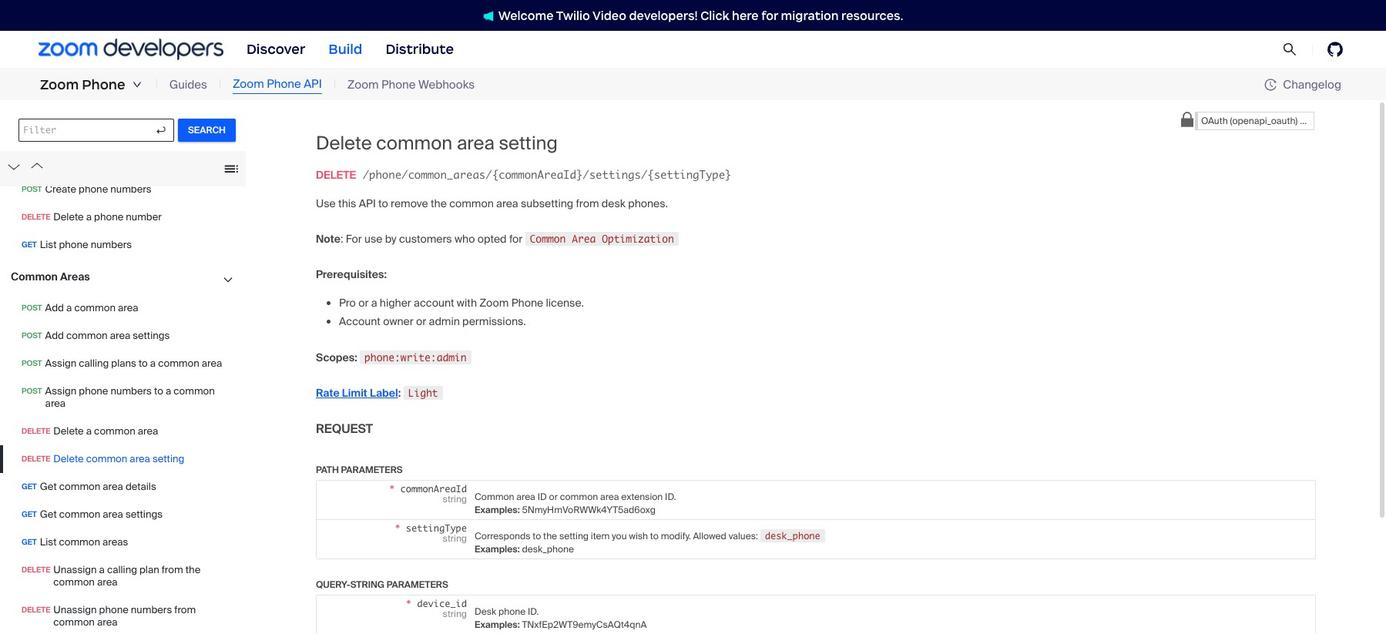 Task type: describe. For each thing, give the bounding box(es) containing it.
guides link
[[169, 76, 207, 93]]

migration
[[781, 8, 839, 23]]

for
[[762, 8, 779, 23]]

query-
[[316, 579, 351, 591]]

phone for zoom phone api
[[267, 77, 301, 92]]

0 vertical spatial parameters
[[341, 464, 403, 476]]

query-string parameters
[[316, 579, 448, 591]]

welcome twilio video developers! click here for migration resources. link
[[468, 7, 919, 24]]

zoom phone api
[[233, 77, 322, 92]]

phone for zoom phone webhooks
[[382, 77, 416, 92]]

guides
[[169, 77, 207, 92]]

zoom developer logo image
[[39, 39, 224, 60]]

zoom for zoom phone api
[[233, 77, 264, 92]]

1 vertical spatial parameters
[[387, 579, 448, 591]]

zoom for zoom phone webhooks
[[348, 77, 379, 92]]

here
[[732, 8, 759, 23]]

webhooks
[[419, 77, 475, 92]]

history image left changelog
[[1265, 79, 1278, 91]]

zoom for zoom phone
[[40, 76, 79, 93]]

zoom phone webhooks
[[348, 77, 475, 92]]

video
[[593, 8, 627, 23]]

path parameters
[[316, 464, 403, 476]]

zoom phone webhooks link
[[348, 76, 475, 93]]



Task type: locate. For each thing, give the bounding box(es) containing it.
welcome
[[499, 8, 554, 23]]

parameters
[[341, 464, 403, 476], [387, 579, 448, 591]]

0 horizontal spatial zoom
[[40, 76, 79, 93]]

path
[[316, 464, 339, 476]]

string
[[351, 579, 385, 591]]

welcome twilio video developers! click here for migration resources.
[[499, 8, 904, 23]]

changelog link
[[1265, 77, 1342, 92]]

zoom phone api link
[[233, 76, 322, 94]]

history image
[[1265, 79, 1284, 91], [1265, 79, 1278, 91]]

parameters right string at bottom
[[387, 579, 448, 591]]

notification image
[[483, 11, 499, 21], [483, 11, 494, 21]]

developers!
[[629, 8, 698, 23]]

twilio
[[556, 8, 590, 23]]

zoom
[[40, 76, 79, 93], [233, 77, 264, 92], [348, 77, 379, 92]]

phone left webhooks
[[382, 77, 416, 92]]

phone
[[82, 76, 125, 93], [267, 77, 301, 92], [382, 77, 416, 92]]

3 zoom from the left
[[348, 77, 379, 92]]

github image
[[1328, 42, 1344, 57], [1328, 42, 1344, 57]]

request
[[316, 421, 373, 437]]

changelog
[[1284, 77, 1342, 92]]

down image
[[132, 80, 142, 89]]

api
[[304, 77, 322, 92]]

2 zoom from the left
[[233, 77, 264, 92]]

1 horizontal spatial zoom
[[233, 77, 264, 92]]

resources.
[[842, 8, 904, 23]]

zoom phone
[[40, 76, 125, 93]]

history image down search image
[[1265, 79, 1284, 91]]

1 phone from the left
[[82, 76, 125, 93]]

phone left down image
[[82, 76, 125, 93]]

2 horizontal spatial zoom
[[348, 77, 379, 92]]

phone for zoom phone
[[82, 76, 125, 93]]

phone left api
[[267, 77, 301, 92]]

2 phone from the left
[[267, 77, 301, 92]]

0 horizontal spatial phone
[[82, 76, 125, 93]]

1 zoom from the left
[[40, 76, 79, 93]]

2 horizontal spatial phone
[[382, 77, 416, 92]]

search image
[[1283, 42, 1298, 56]]

3 phone from the left
[[382, 77, 416, 92]]

click
[[701, 8, 730, 23]]

search image
[[1283, 42, 1298, 56]]

1 horizontal spatial phone
[[267, 77, 301, 92]]

parameters right the path
[[341, 464, 403, 476]]



Task type: vqa. For each thing, say whether or not it's contained in the screenshot.
'Zoom' for Zoom Phone API
yes



